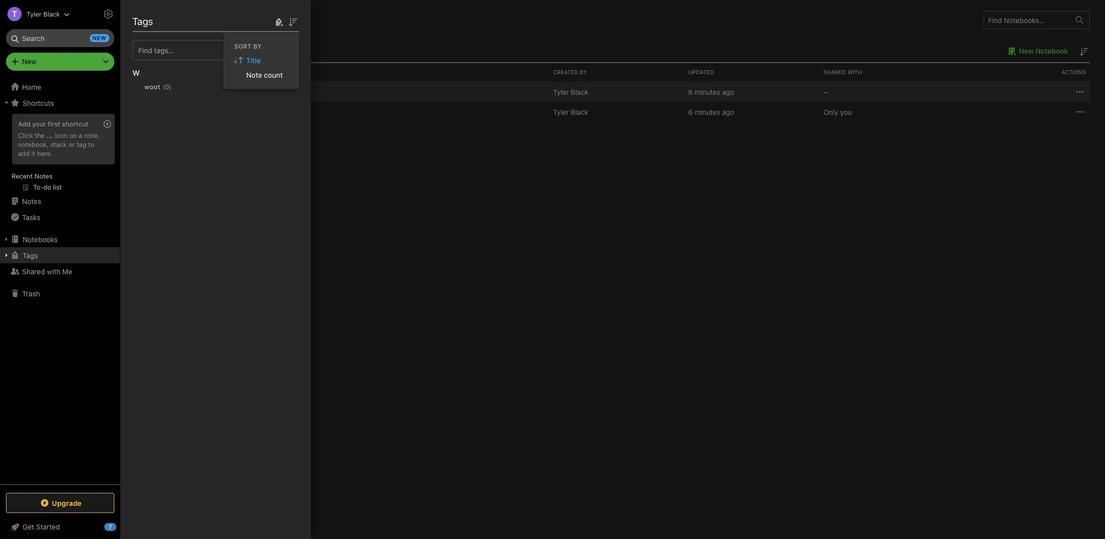 Task type: describe. For each thing, give the bounding box(es) containing it.
tyler black for only you
[[553, 108, 588, 116]]

dropdown list menu
[[224, 53, 298, 82]]

click to collapse image
[[117, 520, 124, 533]]

6 for only you
[[688, 108, 693, 116]]

by
[[580, 69, 587, 75]]

shared with me link
[[0, 263, 120, 279]]

Search text field
[[13, 29, 107, 47]]

trash
[[22, 289, 40, 298]]

shared
[[22, 267, 45, 276]]

upgrade button
[[6, 493, 114, 513]]

tags inside button
[[23, 251, 38, 259]]

tyler inside account field
[[27, 10, 42, 18]]

with
[[848, 69, 862, 75]]

tasks
[[22, 213, 40, 221]]

notebooks link
[[0, 231, 120, 247]]

Sort field
[[287, 15, 299, 28]]

title button
[[135, 63, 549, 81]]

black for only you
[[571, 108, 588, 116]]

only
[[824, 108, 838, 116]]

here.
[[37, 149, 52, 157]]

sort by
[[234, 42, 262, 50]]

6 minutes ago for only you
[[688, 108, 734, 116]]

icon
[[55, 131, 68, 139]]

tag
[[77, 140, 86, 148]]

new button
[[6, 53, 114, 71]]

to-do list row
[[135, 102, 1090, 122]]

w woot ( 0 )
[[132, 68, 171, 91]]

0
[[165, 83, 169, 91]]

actions
[[1062, 69, 1086, 75]]

w
[[132, 68, 140, 77]]

the
[[35, 131, 45, 139]]

new notebook
[[1019, 47, 1068, 55]]

notebooks inside 'element'
[[135, 14, 183, 26]]

note count
[[246, 70, 283, 79]]

notebooks element
[[120, 0, 1105, 539]]

settings image
[[102, 8, 114, 20]]

shared
[[824, 69, 846, 75]]

minutes for only you
[[695, 108, 720, 116]]

you
[[840, 108, 852, 116]]

7
[[109, 523, 112, 530]]

to
[[88, 140, 94, 148]]

tags button
[[0, 247, 120, 263]]

ago for only you
[[722, 108, 734, 116]]

black for –
[[571, 87, 588, 96]]

shared with button
[[820, 63, 955, 81]]

) for first
[[222, 87, 225, 96]]

upgrade
[[52, 499, 82, 507]]

new for new
[[22, 57, 36, 66]]

–
[[824, 87, 828, 96]]

( for first
[[216, 87, 219, 96]]

notebook
[[141, 46, 174, 55]]

title
[[246, 56, 261, 64]]

first notebook ( 1 )
[[166, 87, 225, 96]]

note,
[[84, 131, 100, 139]]

notebook for new
[[1036, 47, 1068, 55]]

it
[[31, 149, 35, 157]]

first
[[166, 87, 180, 96]]

click
[[18, 131, 33, 139]]

Find Notebooks… text field
[[984, 12, 1070, 28]]

6 minutes ago for –
[[688, 87, 734, 96]]

new search field
[[13, 29, 109, 47]]

new for new notebook
[[1019, 47, 1034, 55]]

add
[[18, 120, 30, 128]]



Task type: locate. For each thing, give the bounding box(es) containing it.
1 vertical spatial minutes
[[695, 108, 720, 116]]

recent
[[12, 172, 33, 180]]

icon on a note, notebook, stack or tag to add it here.
[[18, 131, 100, 157]]

recent notes
[[12, 172, 52, 180]]

1 ago from the top
[[722, 87, 734, 96]]

notebook,
[[18, 140, 49, 148]]

click the ...
[[18, 131, 53, 139]]

new inside popup button
[[22, 57, 36, 66]]

6 minutes ago inside to-do list row
[[688, 108, 734, 116]]

0 vertical spatial new
[[1019, 47, 1034, 55]]

2 6 minutes ago from the top
[[688, 108, 734, 116]]

6 inside to-do list row
[[688, 108, 693, 116]]

on
[[69, 131, 77, 139]]

0 vertical spatial notebook
[[1036, 47, 1068, 55]]

first notebook row
[[135, 82, 1090, 102]]

black inside account field
[[43, 10, 60, 18]]

)
[[169, 83, 171, 91], [222, 87, 225, 96]]

1 down find tags… text field
[[219, 87, 222, 96]]

) for w
[[169, 83, 171, 91]]

0 horizontal spatial new
[[22, 57, 36, 66]]

6
[[688, 87, 693, 96], [688, 108, 693, 116]]

0 horizontal spatial (
[[163, 83, 165, 91]]

6 inside 'first notebook' row
[[688, 87, 693, 96]]

notebook inside row
[[182, 87, 214, 96]]

with
[[47, 267, 60, 276]]

0 vertical spatial tags
[[132, 16, 153, 27]]

0 vertical spatial notes
[[35, 172, 52, 180]]

black down 'first notebook' row
[[571, 108, 588, 116]]

get started
[[23, 522, 60, 531]]

) down the note count link
[[222, 87, 225, 96]]

1 vertical spatial notebook
[[182, 87, 214, 96]]

0 vertical spatial ago
[[722, 87, 734, 96]]

0 horizontal spatial )
[[169, 83, 171, 91]]

sort
[[234, 42, 252, 50]]

black up the search text field
[[43, 10, 60, 18]]

minutes
[[695, 87, 720, 96], [695, 108, 720, 116]]

tyler black for –
[[553, 87, 588, 96]]

notes
[[35, 172, 52, 180], [22, 197, 41, 205]]

minutes inside to-do list row
[[695, 108, 720, 116]]

1 6 minutes ago from the top
[[688, 87, 734, 96]]

1 horizontal spatial tags
[[132, 16, 153, 27]]

create new tag image
[[273, 16, 285, 28]]

created by
[[553, 69, 587, 75]]

6 minutes ago
[[688, 87, 734, 96], [688, 108, 734, 116]]

Account field
[[0, 4, 70, 24]]

notes right the recent
[[35, 172, 52, 180]]

1 vertical spatial tyler black
[[553, 87, 588, 96]]

( for w
[[163, 83, 165, 91]]

new notebook button
[[1005, 45, 1068, 57]]

...
[[46, 131, 53, 139]]

row group containing first notebook
[[135, 82, 1090, 122]]

Find tags… text field
[[133, 43, 287, 57]]

0 horizontal spatial tags
[[23, 251, 38, 259]]

shortcut
[[62, 120, 88, 128]]

sort options image
[[287, 16, 299, 28]]

home
[[22, 82, 41, 91]]

trash link
[[0, 285, 120, 301]]

tyler for only you
[[553, 108, 569, 116]]

6 minutes ago inside 'first notebook' row
[[688, 87, 734, 96]]

notebooks
[[135, 14, 183, 26], [23, 235, 58, 243]]

arrow image
[[139, 86, 151, 98]]

home link
[[0, 79, 120, 95]]

new up actions button
[[1019, 47, 1034, 55]]

by
[[253, 42, 262, 50]]

1 vertical spatial 6 minutes ago
[[688, 108, 734, 116]]

0 horizontal spatial notebooks
[[23, 235, 58, 243]]

shared with
[[824, 69, 862, 75]]

tags up shared
[[23, 251, 38, 259]]

notebook inside button
[[1036, 47, 1068, 55]]

notebook for first
[[182, 87, 214, 96]]

2 vertical spatial black
[[571, 108, 588, 116]]

notes up tasks
[[22, 197, 41, 205]]

tree
[[0, 79, 120, 484]]

note count link
[[224, 67, 298, 82]]

notebook up actions
[[1036, 47, 1068, 55]]

1 minutes from the top
[[695, 87, 720, 96]]

1 left notebook
[[135, 46, 139, 55]]

ago
[[722, 87, 734, 96], [722, 108, 734, 116]]

minutes for –
[[695, 87, 720, 96]]

1 horizontal spatial notebooks
[[135, 14, 183, 26]]

notebooks up notebook
[[135, 14, 183, 26]]

1 horizontal spatial notebook
[[1036, 47, 1068, 55]]

1 vertical spatial black
[[571, 87, 588, 96]]

new
[[93, 35, 106, 41]]

0 vertical spatial black
[[43, 10, 60, 18]]

1 6 from the top
[[688, 87, 693, 96]]

1 horizontal spatial 1
[[219, 87, 222, 96]]

1 vertical spatial ago
[[722, 108, 734, 116]]

shared with me
[[22, 267, 72, 276]]

ago inside to-do list row
[[722, 108, 734, 116]]

black inside 'first notebook' row
[[571, 87, 588, 96]]

group
[[0, 111, 120, 197]]

tags
[[132, 16, 153, 27], [23, 251, 38, 259]]

tasks button
[[0, 209, 120, 225]]

notebook
[[1036, 47, 1068, 55], [182, 87, 214, 96]]

0 vertical spatial tyler
[[27, 10, 42, 18]]

1 vertical spatial tyler
[[553, 87, 569, 96]]

updated button
[[684, 63, 820, 81]]

) inside w woot ( 0 )
[[169, 83, 171, 91]]

1 horizontal spatial new
[[1019, 47, 1034, 55]]

) inside 'first notebook' row
[[222, 87, 225, 96]]

1 vertical spatial tags
[[23, 251, 38, 259]]

(
[[163, 83, 165, 91], [216, 87, 219, 96]]

tree containing home
[[0, 79, 120, 484]]

a
[[79, 131, 82, 139]]

new inside button
[[1019, 47, 1034, 55]]

shortcuts button
[[0, 95, 120, 111]]

minutes inside 'first notebook' row
[[695, 87, 720, 96]]

only you
[[824, 108, 852, 116]]

( left first
[[163, 83, 165, 91]]

0 horizontal spatial 1
[[135, 46, 139, 55]]

ago inside 'first notebook' row
[[722, 87, 734, 96]]

Help and Learning task checklist field
[[0, 519, 120, 535]]

1 vertical spatial 1
[[219, 87, 222, 96]]

1 horizontal spatial (
[[216, 87, 219, 96]]

( inside 'first notebook' row
[[216, 87, 219, 96]]

tyler inside to-do list row
[[553, 108, 569, 116]]

0 vertical spatial 6
[[688, 87, 693, 96]]

count
[[264, 70, 283, 79]]

ago for –
[[722, 87, 734, 96]]

started
[[36, 522, 60, 531]]

0 vertical spatial tyler black
[[27, 10, 60, 18]]

notebook right first
[[182, 87, 214, 96]]

new up home
[[22, 57, 36, 66]]

2 vertical spatial tyler
[[553, 108, 569, 116]]

black down by in the top of the page
[[571, 87, 588, 96]]

0 vertical spatial 6 minutes ago
[[688, 87, 734, 96]]

notebooks down tasks
[[23, 235, 58, 243]]

updated
[[688, 69, 714, 75]]

black inside to-do list row
[[571, 108, 588, 116]]

note
[[246, 70, 262, 79]]

1 horizontal spatial )
[[222, 87, 225, 96]]

title
[[139, 69, 154, 75]]

add your first shortcut
[[18, 120, 88, 128]]

1 vertical spatial notebooks
[[23, 235, 58, 243]]

0 vertical spatial 1
[[135, 46, 139, 55]]

me
[[62, 267, 72, 276]]

0 horizontal spatial notebook
[[182, 87, 214, 96]]

tyler for –
[[553, 87, 569, 96]]

tyler black inside 'first notebook' row
[[553, 87, 588, 96]]

2 6 from the top
[[688, 108, 693, 116]]

tyler black
[[27, 10, 60, 18], [553, 87, 588, 96], [553, 108, 588, 116]]

tyler inside 'first notebook' row
[[553, 87, 569, 96]]

notes link
[[0, 193, 120, 209]]

woot
[[144, 83, 160, 91]]

shortcuts
[[23, 99, 54, 107]]

2 minutes from the top
[[695, 108, 720, 116]]

tyler black inside account field
[[27, 10, 60, 18]]

created
[[553, 69, 578, 75]]

0 vertical spatial minutes
[[695, 87, 720, 96]]

actions button
[[955, 63, 1090, 81]]

1 vertical spatial notes
[[22, 197, 41, 205]]

black
[[43, 10, 60, 18], [571, 87, 588, 96], [571, 108, 588, 116]]

expand notebooks image
[[3, 235, 11, 243]]

w row group
[[132, 60, 307, 108]]

1
[[135, 46, 139, 55], [219, 87, 222, 96]]

6 for –
[[688, 87, 693, 96]]

2 ago from the top
[[722, 108, 734, 116]]

( down find tags… text field
[[216, 87, 219, 96]]

1 inside 'first notebook' row
[[219, 87, 222, 96]]

get
[[23, 522, 34, 531]]

1 notebook
[[135, 46, 174, 55]]

( inside w woot ( 0 )
[[163, 83, 165, 91]]

1 vertical spatial 6
[[688, 108, 693, 116]]

1 vertical spatial new
[[22, 57, 36, 66]]

group containing add your first shortcut
[[0, 111, 120, 197]]

title link
[[224, 53, 298, 67]]

2 vertical spatial tyler black
[[553, 108, 588, 116]]

expand tags image
[[3, 251, 11, 259]]

add
[[18, 149, 30, 157]]

created by button
[[549, 63, 684, 81]]

or
[[69, 140, 75, 148]]

row group inside the notebooks 'element'
[[135, 82, 1090, 122]]

tyler black inside to-do list row
[[553, 108, 588, 116]]

your
[[32, 120, 46, 128]]

tyler
[[27, 10, 42, 18], [553, 87, 569, 96], [553, 108, 569, 116]]

0 vertical spatial notebooks
[[135, 14, 183, 26]]

stack
[[50, 140, 67, 148]]

new
[[1019, 47, 1034, 55], [22, 57, 36, 66]]

first
[[48, 120, 60, 128]]

row group
[[135, 82, 1090, 122]]

) right woot
[[169, 83, 171, 91]]

tags up 1 notebook
[[132, 16, 153, 27]]



Task type: vqa. For each thing, say whether or not it's contained in the screenshot.
Try
no



